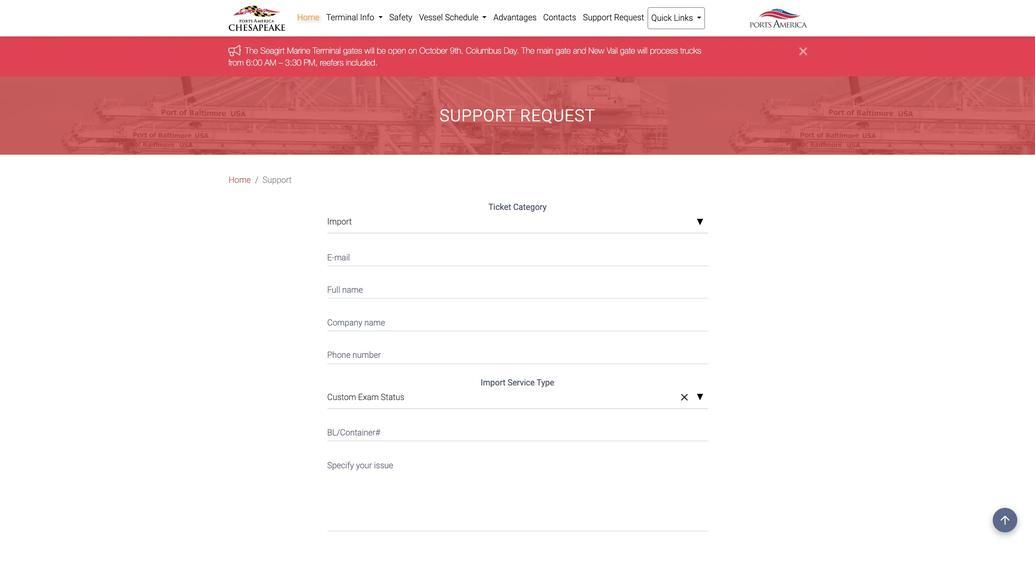 Task type: vqa. For each thing, say whether or not it's contained in the screenshot.
Service
yes



Task type: describe. For each thing, give the bounding box(es) containing it.
info
[[360, 13, 374, 22]]

links
[[674, 13, 693, 23]]

status
[[381, 392, 404, 402]]

terminal info link
[[323, 7, 386, 28]]

schedule
[[445, 13, 478, 22]]

close image
[[799, 45, 807, 58]]

Full name text field
[[327, 279, 708, 299]]

vessel schedule
[[419, 13, 480, 22]]

advantages link
[[490, 7, 540, 28]]

bl/container#
[[327, 428, 381, 438]]

marine
[[287, 46, 310, 55]]

reefers
[[320, 58, 343, 67]]

phone number
[[327, 351, 381, 361]]

quick links
[[651, 13, 695, 23]]

company name
[[327, 318, 385, 328]]

trucks
[[680, 46, 701, 55]]

2 ▼ from the top
[[696, 394, 704, 402]]

Specify your issue text field
[[327, 454, 708, 532]]

seagirt
[[260, 46, 284, 55]]

new
[[588, 46, 604, 55]]

3:30
[[285, 58, 301, 67]]

vessel
[[419, 13, 443, 22]]

columbus
[[466, 46, 501, 55]]

from
[[228, 58, 243, 67]]

✕
[[681, 392, 688, 403]]

and
[[573, 46, 586, 55]]

mail
[[334, 253, 350, 263]]

vessel schedule link
[[416, 7, 490, 28]]

ticket category
[[488, 202, 547, 212]]

advantages
[[493, 13, 537, 22]]

main
[[537, 46, 553, 55]]

number
[[353, 351, 381, 361]]

type
[[537, 378, 554, 388]]

your
[[356, 461, 372, 471]]

full
[[327, 285, 340, 295]]

the seagirt marine terminal gates will be open on october 9th, columbus day. the main gate and new vail gate will process trucks from 6:00 am – 3:30 pm, reefers included. link
[[228, 46, 701, 67]]

process
[[650, 46, 678, 55]]

be
[[377, 46, 386, 55]]

import for import
[[327, 217, 352, 227]]

exam
[[358, 392, 379, 402]]

–
[[278, 58, 283, 67]]

contacts
[[543, 13, 576, 22]]

0 vertical spatial terminal
[[326, 13, 358, 22]]

specify
[[327, 461, 354, 471]]

custom
[[327, 392, 356, 402]]

category
[[513, 202, 547, 212]]

company
[[327, 318, 362, 328]]

2 gate from the left
[[620, 46, 635, 55]]

quick links link
[[648, 7, 705, 29]]

name for full name
[[342, 285, 363, 295]]

Phone number text field
[[327, 344, 708, 364]]

2 will from the left
[[637, 46, 647, 55]]

support request inside "link"
[[583, 13, 644, 22]]

1 horizontal spatial support
[[440, 106, 516, 126]]

0 horizontal spatial request
[[520, 106, 595, 126]]

BL/Container# text field
[[327, 422, 708, 442]]



Task type: locate. For each thing, give the bounding box(es) containing it.
0 horizontal spatial home link
[[229, 174, 251, 187]]

1 vertical spatial ▼
[[696, 394, 704, 402]]

1 vertical spatial home link
[[229, 174, 251, 187]]

0 vertical spatial import
[[327, 217, 352, 227]]

0 horizontal spatial support
[[263, 175, 292, 185]]

▼
[[696, 218, 704, 227], [696, 394, 704, 402]]

import
[[327, 217, 352, 227], [481, 378, 506, 388]]

1 horizontal spatial name
[[364, 318, 385, 328]]

1 horizontal spatial the
[[521, 46, 534, 55]]

1 vertical spatial home
[[229, 175, 251, 185]]

1 vertical spatial import
[[481, 378, 506, 388]]

support
[[583, 13, 612, 22], [440, 106, 516, 126], [263, 175, 292, 185]]

import up e-mail
[[327, 217, 352, 227]]

1 will from the left
[[364, 46, 374, 55]]

home for home link to the top
[[297, 13, 319, 22]]

0 horizontal spatial the
[[245, 46, 258, 55]]

terminal left info
[[326, 13, 358, 22]]

2 vertical spatial support
[[263, 175, 292, 185]]

go to top image
[[993, 508, 1017, 533]]

1 vertical spatial support request
[[440, 106, 595, 126]]

the seagirt marine terminal gates will be open on october 9th, columbus day. the main gate and new vail gate will process trucks from 6:00 am – 3:30 pm, reefers included. alert
[[0, 37, 1035, 77]]

Company name text field
[[327, 311, 708, 332]]

1 horizontal spatial will
[[637, 46, 647, 55]]

1 horizontal spatial request
[[614, 13, 644, 22]]

2 the from the left
[[521, 46, 534, 55]]

support inside 'support request' "link"
[[583, 13, 612, 22]]

0 vertical spatial support
[[583, 13, 612, 22]]

e-
[[327, 253, 334, 263]]

request inside "link"
[[614, 13, 644, 22]]

phone
[[327, 351, 351, 361]]

0 horizontal spatial import
[[327, 217, 352, 227]]

home for leftmost home link
[[229, 175, 251, 185]]

e-mail
[[327, 253, 350, 263]]

terminal inside the seagirt marine terminal gates will be open on october 9th, columbus day. the main gate and new vail gate will process trucks from 6:00 am – 3:30 pm, reefers included.
[[312, 46, 341, 55]]

1 gate from the left
[[555, 46, 570, 55]]

name right company
[[364, 318, 385, 328]]

the
[[245, 46, 258, 55], [521, 46, 534, 55]]

home link
[[294, 7, 323, 28], [229, 174, 251, 187]]

day.
[[504, 46, 519, 55]]

terminal up reefers
[[312, 46, 341, 55]]

home
[[297, 13, 319, 22], [229, 175, 251, 185]]

0 vertical spatial ▼
[[696, 218, 704, 227]]

gate right vail
[[620, 46, 635, 55]]

request
[[614, 13, 644, 22], [520, 106, 595, 126]]

0 vertical spatial support request
[[583, 13, 644, 22]]

0 vertical spatial home
[[297, 13, 319, 22]]

6:00
[[246, 58, 262, 67]]

am
[[264, 58, 276, 67]]

full name
[[327, 285, 363, 295]]

safety link
[[386, 7, 416, 28]]

1 ▼ from the top
[[696, 218, 704, 227]]

will
[[364, 46, 374, 55], [637, 46, 647, 55]]

2 horizontal spatial support
[[583, 13, 612, 22]]

0 vertical spatial name
[[342, 285, 363, 295]]

0 horizontal spatial home
[[229, 175, 251, 185]]

0 horizontal spatial will
[[364, 46, 374, 55]]

import service type
[[481, 378, 554, 388]]

bullhorn image
[[228, 45, 245, 56]]

1 vertical spatial support
[[440, 106, 516, 126]]

will left be
[[364, 46, 374, 55]]

terminal
[[326, 13, 358, 22], [312, 46, 341, 55]]

terminal info
[[326, 13, 376, 22]]

contacts link
[[540, 7, 580, 28]]

october
[[419, 46, 447, 55]]

1 the from the left
[[245, 46, 258, 55]]

support request link
[[580, 7, 648, 28]]

service
[[508, 378, 535, 388]]

0 horizontal spatial gate
[[555, 46, 570, 55]]

will left the process
[[637, 46, 647, 55]]

name for company name
[[364, 318, 385, 328]]

custom exam status
[[327, 392, 404, 402]]

the up 6:00
[[245, 46, 258, 55]]

0 horizontal spatial name
[[342, 285, 363, 295]]

ticket
[[488, 202, 511, 212]]

the right day.
[[521, 46, 534, 55]]

quick
[[651, 13, 672, 23]]

9th,
[[450, 46, 463, 55]]

1 horizontal spatial home link
[[294, 7, 323, 28]]

1 horizontal spatial gate
[[620, 46, 635, 55]]

included.
[[346, 58, 377, 67]]

gates
[[343, 46, 362, 55]]

E-mail email field
[[327, 246, 708, 266]]

vail
[[606, 46, 618, 55]]

import for import service type
[[481, 378, 506, 388]]

1 vertical spatial request
[[520, 106, 595, 126]]

1 vertical spatial terminal
[[312, 46, 341, 55]]

1 vertical spatial name
[[364, 318, 385, 328]]

1 horizontal spatial import
[[481, 378, 506, 388]]

0 vertical spatial home link
[[294, 7, 323, 28]]

safety
[[389, 13, 412, 22]]

the seagirt marine terminal gates will be open on october 9th, columbus day. the main gate and new vail gate will process trucks from 6:00 am – 3:30 pm, reefers included.
[[228, 46, 701, 67]]

gate
[[555, 46, 570, 55], [620, 46, 635, 55]]

0 vertical spatial request
[[614, 13, 644, 22]]

specify your issue
[[327, 461, 393, 471]]

on
[[408, 46, 417, 55]]

gate left and
[[555, 46, 570, 55]]

name
[[342, 285, 363, 295], [364, 318, 385, 328]]

1 horizontal spatial home
[[297, 13, 319, 22]]

pm,
[[303, 58, 317, 67]]

import left service
[[481, 378, 506, 388]]

open
[[388, 46, 406, 55]]

issue
[[374, 461, 393, 471]]

name right full
[[342, 285, 363, 295]]

support request
[[583, 13, 644, 22], [440, 106, 595, 126]]



